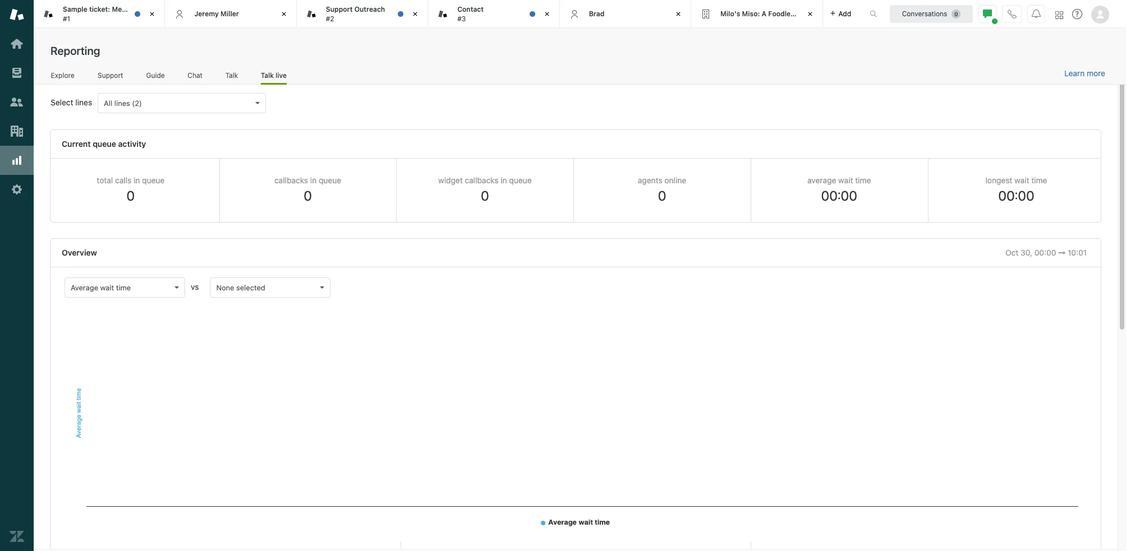 Task type: describe. For each thing, give the bounding box(es) containing it.
subsidiary
[[797, 9, 832, 18]]

tab containing contact
[[428, 0, 560, 28]]

reporting
[[51, 44, 100, 57]]

explore link
[[51, 71, 75, 83]]

close image for contact
[[542, 8, 553, 20]]

jeremy miller
[[194, 9, 239, 18]]

add button
[[823, 0, 858, 28]]

learn
[[1065, 68, 1085, 78]]

foodlez
[[769, 9, 795, 18]]

brad tab
[[560, 0, 692, 28]]

outreach
[[355, 5, 385, 14]]

admin image
[[10, 182, 24, 197]]

add
[[839, 9, 852, 18]]

button displays agent's chat status as online. image
[[984, 9, 993, 18]]

conversations button
[[890, 5, 973, 23]]

zendesk products image
[[1056, 11, 1064, 19]]

talk for talk live
[[261, 71, 274, 79]]

support link
[[97, 71, 124, 83]]

guide
[[146, 71, 165, 79]]

talk link
[[225, 71, 238, 83]]

reporting image
[[10, 153, 24, 168]]

zendesk image
[[10, 530, 24, 545]]

contact #3
[[458, 5, 484, 23]]

learn more link
[[1065, 68, 1106, 79]]

sample ticket: meet the ticket #1
[[63, 5, 162, 23]]

learn more
[[1065, 68, 1106, 78]]

contact
[[458, 5, 484, 14]]

miso:
[[742, 9, 760, 18]]

tab containing support outreach
[[297, 0, 428, 28]]

milo's
[[721, 9, 741, 18]]

zendesk support image
[[10, 7, 24, 22]]

#2
[[326, 14, 334, 23]]

guide link
[[146, 71, 165, 83]]

close image for brad
[[673, 8, 684, 20]]

close image for jeremy miller
[[278, 8, 290, 20]]

#3
[[458, 14, 466, 23]]

support for support
[[98, 71, 123, 79]]

support outreach #2
[[326, 5, 385, 23]]



Task type: vqa. For each thing, say whether or not it's contained in the screenshot.
jeremy miller
yes



Task type: locate. For each thing, give the bounding box(es) containing it.
conversations
[[903, 9, 948, 18]]

talk live
[[261, 71, 287, 79]]

tab
[[34, 0, 165, 28], [297, 0, 428, 28], [428, 0, 560, 28]]

close image inside jeremy miller tab
[[278, 8, 290, 20]]

close image right foodlez
[[805, 8, 816, 20]]

jeremy miller tab
[[165, 0, 297, 28]]

talk left live
[[261, 71, 274, 79]]

sample
[[63, 5, 87, 14]]

2 close image from the left
[[673, 8, 684, 20]]

0 vertical spatial support
[[326, 5, 353, 14]]

a
[[762, 9, 767, 18]]

2 tab from the left
[[297, 0, 428, 28]]

talk live link
[[261, 71, 287, 85]]

organizations image
[[10, 124, 24, 139]]

close image inside brad tab
[[673, 8, 684, 20]]

close image left milo's in the right top of the page
[[673, 8, 684, 20]]

close image for sample ticket: meet the ticket
[[147, 8, 158, 20]]

support for support outreach #2
[[326, 5, 353, 14]]

tab containing sample ticket: meet the ticket
[[34, 0, 165, 28]]

1 close image from the left
[[278, 8, 290, 20]]

ticket:
[[89, 5, 110, 14]]

close image for support outreach
[[410, 8, 421, 20]]

miller
[[221, 9, 239, 18]]

close image inside 'milo's miso: a foodlez subsidiary' tab
[[805, 8, 816, 20]]

0 horizontal spatial support
[[98, 71, 123, 79]]

chat link
[[187, 71, 203, 83]]

1 horizontal spatial close image
[[673, 8, 684, 20]]

more
[[1087, 68, 1106, 78]]

support inside support outreach #2
[[326, 5, 353, 14]]

the
[[130, 5, 141, 14]]

chat
[[188, 71, 203, 79]]

ticket
[[143, 5, 162, 14]]

support
[[326, 5, 353, 14], [98, 71, 123, 79]]

1 horizontal spatial talk
[[261, 71, 274, 79]]

support inside support link
[[98, 71, 123, 79]]

explore
[[51, 71, 75, 79]]

2 talk from the left
[[261, 71, 274, 79]]

2 close image from the left
[[410, 8, 421, 20]]

talk right chat
[[226, 71, 238, 79]]

customers image
[[10, 95, 24, 109]]

close image right the
[[147, 8, 158, 20]]

talk
[[226, 71, 238, 79], [261, 71, 274, 79]]

views image
[[10, 66, 24, 80]]

get started image
[[10, 36, 24, 51]]

support up #2
[[326, 5, 353, 14]]

milo's miso: a foodlez subsidiary
[[721, 9, 832, 18]]

close image
[[147, 8, 158, 20], [410, 8, 421, 20], [542, 8, 553, 20], [805, 8, 816, 20]]

get help image
[[1073, 9, 1083, 19]]

#1
[[63, 14, 70, 23]]

talk for talk
[[226, 71, 238, 79]]

close image
[[278, 8, 290, 20], [673, 8, 684, 20]]

milo's miso: a foodlez subsidiary tab
[[692, 0, 832, 28]]

jeremy
[[194, 9, 219, 18]]

4 close image from the left
[[805, 8, 816, 20]]

0 horizontal spatial close image
[[278, 8, 290, 20]]

close image left #2
[[278, 8, 290, 20]]

1 talk from the left
[[226, 71, 238, 79]]

0 horizontal spatial talk
[[226, 71, 238, 79]]

close image left brad in the top of the page
[[542, 8, 553, 20]]

main element
[[0, 0, 34, 552]]

close image right outreach
[[410, 8, 421, 20]]

3 tab from the left
[[428, 0, 560, 28]]

brad
[[589, 9, 605, 18]]

1 vertical spatial support
[[98, 71, 123, 79]]

tabs tab list
[[34, 0, 858, 28]]

support down reporting
[[98, 71, 123, 79]]

meet
[[112, 5, 129, 14]]

notifications image
[[1032, 9, 1041, 18]]

1 tab from the left
[[34, 0, 165, 28]]

1 horizontal spatial support
[[326, 5, 353, 14]]

live
[[276, 71, 287, 79]]

1 close image from the left
[[147, 8, 158, 20]]

3 close image from the left
[[542, 8, 553, 20]]



